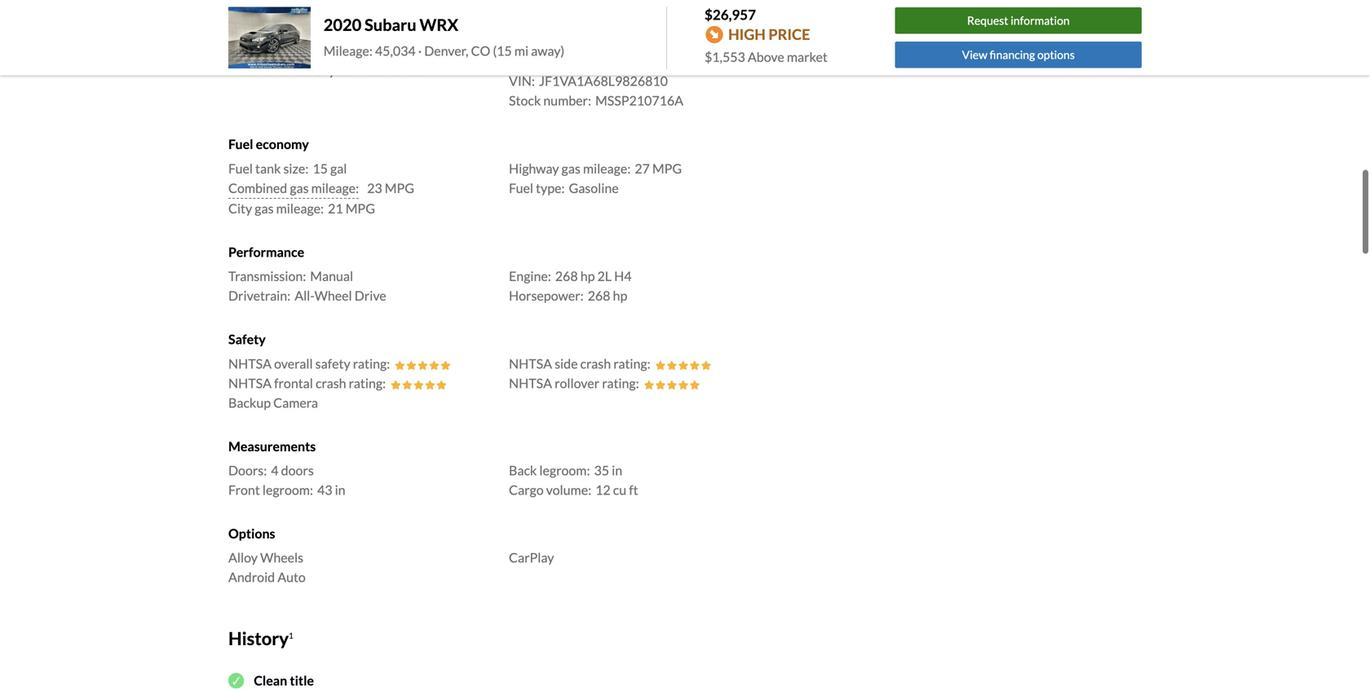 Task type: vqa. For each thing, say whether or not it's contained in the screenshot.
the Trim:
yes



Task type: locate. For each thing, give the bounding box(es) containing it.
0 horizontal spatial in
[[335, 482, 345, 498]]

1 horizontal spatial 268
[[588, 288, 610, 304]]

type:
[[261, 43, 289, 59], [536, 180, 565, 196]]

268 up horsepower:
[[555, 268, 578, 284]]

mpg inside highway gas mileage: 27 mpg fuel type: gasoline
[[652, 161, 682, 176]]

clean title
[[254, 673, 314, 689]]

1 horizontal spatial gas
[[290, 180, 309, 196]]

$26,957
[[705, 6, 756, 23]]

35
[[594, 463, 609, 479]]

hp left 2l
[[580, 268, 595, 284]]

nhtsa left rollover
[[509, 375, 552, 391]]

23
[[367, 180, 382, 196]]

rating: right rollover
[[602, 375, 639, 391]]

black
[[358, 63, 390, 78]]

1 vertical spatial legroom:
[[263, 482, 313, 498]]

0 vertical spatial type:
[[261, 43, 289, 59]]

cu
[[613, 482, 626, 498]]

sedan
[[294, 43, 328, 59]]

auto
[[277, 570, 306, 586]]

1 horizontal spatial type:
[[536, 180, 565, 196]]

request information button
[[895, 8, 1142, 34]]

vdpcheck image
[[228, 674, 244, 689]]

above
[[748, 49, 784, 65]]

volume:
[[546, 482, 591, 498]]

1 vertical spatial crash
[[316, 375, 346, 391]]

1 vertical spatial mpg
[[385, 180, 414, 196]]

mileage: left 21
[[276, 201, 324, 216]]

crash for side
[[580, 356, 611, 372]]

21
[[328, 201, 343, 216]]

0 horizontal spatial legroom:
[[263, 482, 313, 498]]

year: 2020 trim: awd body type: sedan exterior color: crystal black silica
[[228, 4, 422, 78]]

camera
[[273, 395, 318, 411]]

1 vertical spatial 268
[[588, 288, 610, 304]]

$1,553
[[705, 49, 745, 65]]

2020 inside year: 2020 trim: awd body type: sedan exterior color: crystal black silica
[[262, 4, 292, 20]]

1 vertical spatial fuel
[[228, 161, 253, 176]]

view financing options button
[[895, 42, 1142, 68]]

alloy wheels android auto
[[228, 550, 306, 586]]

mpg right 21
[[346, 201, 375, 216]]

in right 43
[[335, 482, 345, 498]]

fuel up combined
[[228, 161, 253, 176]]

gas inside highway gas mileage: 27 mpg fuel type: gasoline
[[562, 161, 581, 176]]

crash up rollover
[[580, 356, 611, 372]]

1 horizontal spatial in
[[612, 463, 622, 479]]

history
[[228, 629, 289, 650]]

pre-
[[626, 54, 651, 69]]

1 vertical spatial in
[[335, 482, 345, 498]]

condition: certified pre-owned vin: jf1va1a68l9826810 stock number: mssp210716a
[[509, 54, 693, 109]]

fuel inside the fuel tank size: 15 gal combined gas mileage: 23 mpg city gas mileage: 21 mpg
[[228, 161, 253, 176]]

engine: 268 hp 2l h4 horsepower: 268 hp
[[509, 268, 632, 304]]

·
[[418, 43, 422, 59]]

2 vertical spatial mpg
[[346, 201, 375, 216]]

in inside doors: 4 doors front legroom: 43 in
[[335, 482, 345, 498]]

exterior
[[228, 63, 275, 78]]

alloy
[[228, 550, 258, 566]]

side
[[555, 356, 578, 372]]

0 vertical spatial gas
[[562, 161, 581, 176]]

mpg right 27
[[652, 161, 682, 176]]

size:
[[283, 161, 309, 176]]

crash down safety
[[316, 375, 346, 391]]

gas down combined
[[255, 201, 274, 216]]

1 horizontal spatial hp
[[613, 288, 627, 304]]

certified
[[573, 54, 624, 69]]

type: down highway
[[536, 180, 565, 196]]

nhtsa down safety
[[228, 356, 272, 372]]

mpg right 23
[[385, 180, 414, 196]]

hp down the h4 at the top
[[613, 288, 627, 304]]

rating: right safety
[[353, 356, 390, 372]]

nhtsa left side
[[509, 356, 552, 372]]

0 horizontal spatial 2020
[[262, 4, 292, 20]]

2020 subaru wrx image
[[228, 7, 311, 69]]

backup camera
[[228, 395, 318, 411]]

rating: up nhtsa rollover rating: at bottom left
[[613, 356, 651, 372]]

2020 up the awd
[[262, 4, 292, 20]]

price
[[769, 25, 810, 43]]

mileage: up gasoline
[[583, 161, 631, 176]]

fuel for fuel tank size: 15 gal combined gas mileage: 23 mpg city gas mileage: 21 mpg
[[228, 161, 253, 176]]

268
[[555, 268, 578, 284], [588, 288, 610, 304]]

fuel tank size: 15 gal combined gas mileage: 23 mpg city gas mileage: 21 mpg
[[228, 161, 414, 216]]

0 horizontal spatial crash
[[316, 375, 346, 391]]

back
[[509, 463, 537, 479]]

0 vertical spatial mileage:
[[583, 161, 631, 176]]

rating: for nhtsa side crash rating:
[[613, 356, 651, 372]]

gas down size:
[[290, 180, 309, 196]]

type: down the awd
[[261, 43, 289, 59]]

mpg
[[652, 161, 682, 176], [385, 180, 414, 196], [346, 201, 375, 216]]

transmission: manual drivetrain: all-wheel drive
[[228, 268, 386, 304]]

0 horizontal spatial mpg
[[346, 201, 375, 216]]

2020 up "mileage:"
[[324, 15, 361, 35]]

1 horizontal spatial crash
[[580, 356, 611, 372]]

rating: for nhtsa overall safety rating:
[[353, 356, 390, 372]]

2020 subaru wrx mileage: 45,034 · denver, co (15 mi away)
[[324, 15, 565, 59]]

0 horizontal spatial gas
[[255, 201, 274, 216]]

nhtsa up backup
[[228, 375, 272, 391]]

0 vertical spatial crash
[[580, 356, 611, 372]]

1 vertical spatial hp
[[613, 288, 627, 304]]

in right 35
[[612, 463, 622, 479]]

request information
[[967, 14, 1070, 28]]

gas
[[562, 161, 581, 176], [290, 180, 309, 196], [255, 201, 274, 216]]

gas up gasoline
[[562, 161, 581, 176]]

legroom: down doors
[[263, 482, 313, 498]]

0 vertical spatial legroom:
[[539, 463, 590, 479]]

high price
[[728, 25, 810, 43]]

overall
[[274, 356, 313, 372]]

2 horizontal spatial gas
[[562, 161, 581, 176]]

transmission:
[[228, 268, 306, 284]]

268 down 2l
[[588, 288, 610, 304]]

legroom:
[[539, 463, 590, 479], [263, 482, 313, 498]]

clean
[[254, 673, 287, 689]]

mileage: down gal
[[311, 180, 359, 196]]

market
[[787, 49, 828, 65]]

0 horizontal spatial type:
[[261, 43, 289, 59]]

body
[[228, 43, 258, 59]]

drivetrain:
[[228, 288, 291, 304]]

carplay
[[509, 550, 554, 566]]

denver,
[[424, 43, 469, 59]]

45,034
[[375, 43, 416, 59]]

highway gas mileage: 27 mpg fuel type: gasoline
[[509, 161, 682, 196]]

0 vertical spatial hp
[[580, 268, 595, 284]]

0 vertical spatial mpg
[[652, 161, 682, 176]]

fuel down highway
[[509, 180, 533, 196]]

nhtsa for nhtsa frontal crash rating:
[[228, 375, 272, 391]]

0 vertical spatial 268
[[555, 268, 578, 284]]

information
[[1011, 14, 1070, 28]]

2 vertical spatial fuel
[[509, 180, 533, 196]]

2 vertical spatial mileage:
[[276, 201, 324, 216]]

0 horizontal spatial hp
[[580, 268, 595, 284]]

1 horizontal spatial 2020
[[324, 15, 361, 35]]

2 horizontal spatial mpg
[[652, 161, 682, 176]]

legroom: up volume:
[[539, 463, 590, 479]]

in inside back legroom: 35 in cargo volume: 12 cu ft
[[612, 463, 622, 479]]

1 vertical spatial type:
[[536, 180, 565, 196]]

fuel left economy
[[228, 136, 253, 152]]

nhtsa side crash rating:
[[509, 356, 651, 372]]

2l
[[597, 268, 612, 284]]

rating: down safety
[[349, 375, 386, 391]]

legroom: inside back legroom: 35 in cargo volume: 12 cu ft
[[539, 463, 590, 479]]

1 horizontal spatial legroom:
[[539, 463, 590, 479]]

subaru
[[365, 15, 416, 35]]

wheels
[[260, 550, 303, 566]]

options
[[1037, 48, 1075, 62]]

in
[[612, 463, 622, 479], [335, 482, 345, 498]]

nhtsa for nhtsa side crash rating:
[[509, 356, 552, 372]]

mileage:
[[324, 43, 373, 59]]

0 vertical spatial in
[[612, 463, 622, 479]]

mileage:
[[583, 161, 631, 176], [311, 180, 359, 196], [276, 201, 324, 216]]

fuel for fuel economy
[[228, 136, 253, 152]]

high
[[728, 25, 766, 43]]

0 vertical spatial fuel
[[228, 136, 253, 152]]

nhtsa overall safety rating:
[[228, 356, 390, 372]]



Task type: describe. For each thing, give the bounding box(es) containing it.
rollover
[[555, 375, 600, 391]]

economy
[[256, 136, 309, 152]]

title
[[290, 673, 314, 689]]

trim:
[[228, 23, 258, 39]]

wheel
[[314, 288, 352, 304]]

front
[[228, 482, 260, 498]]

manual
[[310, 268, 353, 284]]

city
[[228, 201, 252, 216]]

27
[[635, 161, 650, 176]]

wrx
[[420, 15, 458, 35]]

cargo
[[509, 482, 544, 498]]

fuel economy
[[228, 136, 309, 152]]

15
[[313, 161, 328, 176]]

silica
[[392, 63, 422, 78]]

1 vertical spatial gas
[[290, 180, 309, 196]]

options
[[228, 526, 275, 542]]

crystal
[[314, 63, 356, 78]]

0 horizontal spatial 268
[[555, 268, 578, 284]]

12
[[595, 482, 611, 498]]

view
[[962, 48, 988, 62]]

safety
[[315, 356, 350, 372]]

1 horizontal spatial mpg
[[385, 180, 414, 196]]

h4
[[614, 268, 632, 284]]

all-
[[295, 288, 314, 304]]

type: inside highway gas mileage: 27 mpg fuel type: gasoline
[[536, 180, 565, 196]]

view financing options
[[962, 48, 1075, 62]]

doors: 4 doors front legroom: 43 in
[[228, 463, 345, 498]]

condition:
[[509, 54, 569, 69]]

safety
[[228, 332, 266, 348]]

2020 inside 2020 subaru wrx mileage: 45,034 · denver, co (15 mi away)
[[324, 15, 361, 35]]

color:
[[278, 63, 310, 78]]

mi
[[514, 43, 529, 59]]

number:
[[543, 93, 591, 109]]

financing
[[990, 48, 1035, 62]]

nhtsa frontal crash rating:
[[228, 375, 386, 391]]

43
[[317, 482, 332, 498]]

ft
[[629, 482, 638, 498]]

4
[[271, 463, 279, 479]]

stock
[[509, 93, 541, 109]]

measurements
[[228, 439, 316, 455]]

horsepower:
[[509, 288, 584, 304]]

performance
[[228, 244, 304, 260]]

2 vertical spatial gas
[[255, 201, 274, 216]]

jf1va1a68l9826810
[[539, 73, 668, 89]]

year:
[[228, 4, 258, 20]]

backup
[[228, 395, 271, 411]]

(15
[[493, 43, 512, 59]]

crash for frontal
[[316, 375, 346, 391]]

nhtsa rollover rating:
[[509, 375, 639, 391]]

certified:
[[509, 34, 563, 50]]

engine:
[[509, 268, 551, 284]]

legroom: inside doors: 4 doors front legroom: 43 in
[[263, 482, 313, 498]]

mileage: inside highway gas mileage: 27 mpg fuel type: gasoline
[[583, 161, 631, 176]]

vin:
[[509, 73, 535, 89]]

frontal
[[274, 375, 313, 391]]

android
[[228, 570, 275, 586]]

rating: for nhtsa frontal crash rating:
[[349, 375, 386, 391]]

1
[[289, 632, 293, 641]]

history 1
[[228, 629, 293, 650]]

co
[[471, 43, 490, 59]]

type: inside year: 2020 trim: awd body type: sedan exterior color: crystal black silica
[[261, 43, 289, 59]]

owned
[[651, 54, 693, 69]]

request
[[967, 14, 1008, 28]]

1 vertical spatial mileage:
[[311, 180, 359, 196]]

nhtsa for nhtsa overall safety rating:
[[228, 356, 272, 372]]

nhtsa for nhtsa rollover rating:
[[509, 375, 552, 391]]

awd
[[262, 23, 293, 39]]

away)
[[531, 43, 565, 59]]

fuel inside highway gas mileage: 27 mpg fuel type: gasoline
[[509, 180, 533, 196]]

back legroom: 35 in cargo volume: 12 cu ft
[[509, 463, 638, 498]]

gasoline
[[569, 180, 619, 196]]

manufacturer certified pre-owned image
[[567, 2, 689, 47]]

$1,553 above market
[[705, 49, 828, 65]]

drive
[[355, 288, 386, 304]]

mssp210716a
[[595, 93, 684, 109]]



